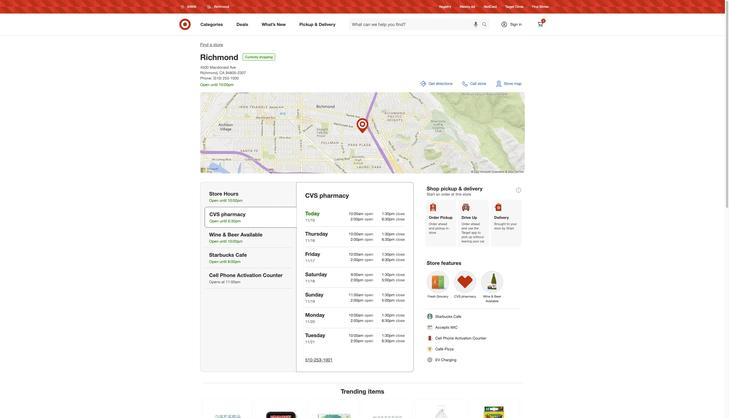 Task type: locate. For each thing, give the bounding box(es) containing it.
6:30pm for today
[[382, 217, 395, 221]]

1:30pm close
[[382, 211, 405, 216], [382, 232, 405, 236], [382, 252, 405, 257], [382, 272, 405, 277], [382, 293, 405, 297], [382, 313, 405, 317], [382, 333, 405, 338]]

10:00pm up starbucks cafe open until 8:00pm
[[228, 239, 243, 244]]

2:00pm open for saturday
[[351, 278, 373, 282]]

until down (510) at the top of the page
[[211, 82, 218, 87]]

sunday
[[305, 291, 324, 298]]

wine right cvs pharmacy 'link'
[[483, 294, 491, 299]]

1 horizontal spatial cafe
[[454, 314, 462, 319]]

cell for cell phone activation counter opens at 11:00am
[[209, 272, 219, 278]]

2
[[543, 19, 544, 22]]

1 vertical spatial cvs pharmacy
[[454, 294, 476, 299]]

target inside target circle link
[[506, 5, 514, 9]]

5:00pm close
[[382, 278, 405, 282], [382, 298, 405, 303]]

1 vertical spatial 10:00pm
[[228, 198, 243, 203]]

at left this
[[451, 192, 455, 196]]

1:30pm close for friday
[[382, 252, 405, 257]]

2:00pm for today
[[351, 217, 364, 221]]

saturday
[[305, 271, 327, 277]]

until inside 'cvs pharmacy open until 6:30pm'
[[220, 219, 227, 223]]

1 vertical spatial phone
[[443, 336, 454, 341]]

2 and from the left
[[462, 226, 467, 230]]

6 1:30pm from the top
[[382, 313, 395, 317]]

1:30pm for tuesday
[[382, 333, 395, 338]]

2 vertical spatial cvs
[[454, 294, 461, 299]]

1:30pm for monday
[[382, 313, 395, 317]]

currently shopping
[[245, 55, 273, 59]]

253- inside 4500 macdonald ave richmond, ca 94805-2307 phone: (510) 253-1000 open until 10:00pm
[[223, 76, 231, 80]]

to up the without
[[478, 231, 481, 235]]

1 horizontal spatial phone
[[443, 336, 454, 341]]

2:00pm open for today
[[351, 217, 373, 221]]

categories link
[[196, 18, 230, 30]]

1 vertical spatial 5:00pm close
[[382, 298, 405, 303]]

6:30pm close for friday
[[382, 257, 405, 262]]

7 1:30pm from the top
[[382, 333, 395, 338]]

0 vertical spatial counter
[[263, 272, 283, 278]]

beer
[[228, 231, 239, 238], [494, 294, 501, 299]]

0 vertical spatial cell
[[209, 272, 219, 278]]

1 vertical spatial wine
[[483, 294, 491, 299]]

cvs inside 'cvs pharmacy open until 6:30pm'
[[209, 211, 220, 217]]

& for pickup & delivery
[[315, 22, 318, 27]]

available inside wine & beer available open until 10:00pm
[[241, 231, 263, 238]]

ahead up the the
[[471, 222, 480, 226]]

available inside wine & beer available
[[486, 299, 499, 303]]

wine down 'cvs pharmacy open until 6:30pm'
[[209, 231, 221, 238]]

in
[[519, 22, 522, 27]]

pickup right "new"
[[300, 22, 314, 27]]

shopping
[[259, 55, 273, 59]]

2:00pm open for tuesday
[[351, 339, 373, 343]]

cvs pharmacy
[[305, 192, 349, 199], [454, 294, 476, 299]]

10:00am open for today
[[349, 211, 373, 216]]

starbucks
[[209, 252, 234, 258], [436, 314, 453, 319]]

7 2:00pm open from the top
[[351, 339, 373, 343]]

4 6:30pm close from the top
[[382, 318, 405, 323]]

1 ahead from the left
[[438, 222, 447, 226]]

7 open from the top
[[365, 272, 373, 277]]

1 vertical spatial 253-
[[314, 357, 323, 363]]

0 vertical spatial available
[[241, 231, 263, 238]]

0 vertical spatial wine
[[209, 231, 221, 238]]

0 horizontal spatial 253-
[[223, 76, 231, 80]]

0 horizontal spatial phone
[[220, 272, 236, 278]]

0 horizontal spatial cafe
[[236, 252, 247, 258]]

phone for cell phone activation counter
[[443, 336, 454, 341]]

10:00pm inside store hours open until 10:00pm
[[228, 198, 243, 203]]

2 ahead from the left
[[471, 222, 480, 226]]

2 horizontal spatial store
[[504, 81, 513, 86]]

10:00am for friday
[[349, 252, 364, 257]]

target circle link
[[506, 4, 524, 9]]

richmond up macdonald
[[200, 52, 238, 62]]

10:00pm inside 4500 macdonald ave richmond, ca 94805-2307 phone: (510) 253-1000 open until 10:00pm
[[219, 82, 234, 87]]

until left 8:00pm
[[220, 259, 227, 264]]

0 vertical spatial richmond
[[214, 5, 229, 9]]

activation for cell phone activation counter
[[455, 336, 472, 341]]

what's new
[[262, 22, 286, 27]]

map
[[514, 81, 522, 86]]

1 vertical spatial at
[[222, 280, 225, 284]]

0 vertical spatial at
[[451, 192, 455, 196]]

ahead for pickup
[[438, 222, 447, 226]]

richmond map image
[[200, 92, 525, 173]]

0 vertical spatial pharmacy
[[320, 192, 349, 199]]

1 horizontal spatial beer
[[494, 294, 501, 299]]

crayola 24ct kids crayons image
[[474, 403, 514, 418]]

today 11/15
[[305, 210, 320, 222]]

5 10:00am from the top
[[349, 333, 364, 338]]

2 vertical spatial pharmacy
[[462, 294, 476, 299]]

cafe up wic
[[454, 314, 462, 319]]

2 2:00pm from the top
[[351, 237, 364, 242]]

13 close from the top
[[396, 333, 405, 338]]

pickup up the order
[[441, 185, 457, 192]]

1:30pm close for today
[[382, 211, 405, 216]]

ad
[[471, 5, 475, 9]]

delivery
[[464, 185, 483, 192]]

grocery
[[437, 294, 449, 299]]

target circle
[[506, 5, 524, 9]]

store
[[504, 81, 513, 86], [209, 191, 222, 197], [427, 260, 440, 266]]

0 horizontal spatial and
[[429, 226, 435, 230]]

delivery
[[319, 22, 336, 27], [494, 215, 509, 220]]

10:00am open
[[349, 211, 373, 216], [349, 232, 373, 236], [349, 252, 373, 257], [349, 313, 373, 317], [349, 333, 373, 338]]

starbucks up 8:00pm
[[209, 252, 234, 258]]

0 horizontal spatial 11:00am
[[226, 280, 241, 284]]

2 vertical spatial 10:00pm
[[228, 239, 243, 244]]

cell inside the cell phone activation counter opens at 11:00am
[[209, 272, 219, 278]]

pickup
[[300, 22, 314, 27], [440, 215, 453, 220]]

253-
[[223, 76, 231, 80], [314, 357, 323, 363]]

4 1:30pm close from the top
[[382, 272, 405, 277]]

6 2:00pm open from the top
[[351, 318, 373, 323]]

ahead inside drive up order ahead and use the target app to pick up without leaving your car
[[471, 222, 480, 226]]

new
[[277, 22, 286, 27]]

2 horizontal spatial cvs
[[454, 294, 461, 299]]

1 horizontal spatial ahead
[[471, 222, 480, 226]]

2 10:00am from the top
[[349, 232, 364, 236]]

order
[[441, 192, 450, 196]]

until for cvs
[[220, 219, 227, 223]]

2:00pm open for thursday
[[351, 237, 373, 242]]

up
[[472, 215, 477, 220]]

& inside wine & beer available open until 10:00pm
[[223, 231, 226, 238]]

your
[[511, 222, 517, 226], [473, 239, 479, 243]]

5 10:00am open from the top
[[349, 333, 373, 338]]

pickup left in-
[[435, 226, 445, 230]]

0 horizontal spatial your
[[473, 239, 479, 243]]

7 close from the top
[[396, 272, 405, 277]]

store left the map
[[504, 81, 513, 86]]

2 5:00pm close from the top
[[382, 298, 405, 303]]

store inside store hours open until 10:00pm
[[209, 191, 222, 197]]

5 1:30pm close from the top
[[382, 293, 405, 297]]

11:00am down 9:00am
[[349, 293, 364, 297]]

and inside drive up order ahead and use the target app to pick up without leaving your car
[[462, 226, 467, 230]]

1 vertical spatial 5:00pm
[[382, 298, 395, 303]]

10:00pm down hours
[[228, 198, 243, 203]]

cvs up today
[[305, 192, 318, 199]]

cvs
[[305, 192, 318, 199], [209, 211, 220, 217], [454, 294, 461, 299]]

6:30pm close for monday
[[382, 318, 405, 323]]

beer inside wine & beer available open until 10:00pm
[[228, 231, 239, 238]]

cell up café-
[[436, 336, 442, 341]]

0 horizontal spatial pharmacy
[[221, 211, 246, 217]]

1 horizontal spatial delivery
[[494, 215, 509, 220]]

1 vertical spatial starbucks
[[436, 314, 453, 319]]

510-
[[305, 357, 314, 363]]

What can we help you find? suggestions appear below search field
[[349, 18, 484, 30]]

richmond up categories link
[[214, 5, 229, 9]]

start
[[427, 192, 435, 196]]

until up wine & beer available open until 10:00pm
[[220, 219, 227, 223]]

& inside wine & beer available
[[492, 294, 494, 299]]

10:00pm down 1000
[[219, 82, 234, 87]]

2 horizontal spatial pharmacy
[[462, 294, 476, 299]]

until inside starbucks cafe open until 8:00pm
[[220, 259, 227, 264]]

1 5:00pm close from the top
[[382, 278, 405, 282]]

your down the without
[[473, 239, 479, 243]]

and
[[429, 226, 435, 230], [462, 226, 467, 230]]

1 horizontal spatial at
[[451, 192, 455, 196]]

at right opens
[[222, 280, 225, 284]]

cvs pharmacy right grocery
[[454, 294, 476, 299]]

1 vertical spatial 11:00am
[[349, 293, 364, 297]]

2 10:00am open from the top
[[349, 232, 373, 236]]

2 1:30pm close from the top
[[382, 232, 405, 236]]

phone
[[220, 272, 236, 278], [443, 336, 454, 341]]

cvs down store hours open until 10:00pm
[[209, 211, 220, 217]]

1 vertical spatial available
[[486, 299, 499, 303]]

6 open from the top
[[365, 257, 373, 262]]

11/17
[[305, 258, 315, 263]]

4 10:00am open from the top
[[349, 313, 373, 317]]

1 vertical spatial store
[[209, 191, 222, 197]]

0 vertical spatial 11:00am
[[226, 280, 241, 284]]

store map button
[[493, 77, 525, 90]]

0 vertical spatial starbucks
[[209, 252, 234, 258]]

open inside 4500 macdonald ave richmond, ca 94805-2307 phone: (510) 253-1000 open until 10:00pm
[[200, 82, 210, 87]]

ahead inside order pickup order ahead and pickup in- store
[[438, 222, 447, 226]]

8:00pm
[[228, 259, 241, 264]]

3 6:30pm close from the top
[[382, 257, 405, 262]]

0 vertical spatial phone
[[220, 272, 236, 278]]

1:30pm for friday
[[382, 252, 395, 257]]

at
[[451, 192, 455, 196], [222, 280, 225, 284]]

1 horizontal spatial cvs
[[305, 192, 318, 199]]

7 1:30pm close from the top
[[382, 333, 405, 338]]

2:00pm open
[[351, 217, 373, 221], [351, 237, 373, 242], [351, 257, 373, 262], [351, 278, 373, 282], [351, 298, 373, 303], [351, 318, 373, 323], [351, 339, 373, 343]]

find left the a at the top left of the page
[[200, 42, 209, 47]]

cvs inside 'link'
[[454, 294, 461, 299]]

0 vertical spatial store
[[504, 81, 513, 86]]

deals link
[[232, 18, 255, 30]]

1 vertical spatial cafe
[[454, 314, 462, 319]]

&
[[315, 22, 318, 27], [459, 185, 462, 192], [223, 231, 226, 238], [492, 294, 494, 299]]

store left features
[[427, 260, 440, 266]]

store left hours
[[209, 191, 222, 197]]

0 vertical spatial beer
[[228, 231, 239, 238]]

1 1:30pm from the top
[[382, 211, 395, 216]]

registry
[[439, 5, 451, 9]]

target left circle
[[506, 5, 514, 9]]

0 vertical spatial to
[[507, 222, 510, 226]]

4 1:30pm from the top
[[382, 272, 395, 277]]

2:00pm
[[351, 217, 364, 221], [351, 237, 364, 242], [351, 257, 364, 262], [351, 278, 364, 282], [351, 298, 364, 303], [351, 318, 364, 323], [351, 339, 364, 343]]

0 vertical spatial your
[[511, 222, 517, 226]]

counter inside the cell phone activation counter opens at 11:00am
[[263, 272, 283, 278]]

3 2:00pm from the top
[[351, 257, 364, 262]]

0 vertical spatial target
[[506, 5, 514, 9]]

11:00am right opens
[[226, 280, 241, 284]]

10:00am for tuesday
[[349, 333, 364, 338]]

to up shipt
[[507, 222, 510, 226]]

1:30pm close for thursday
[[382, 232, 405, 236]]

2 2:00pm open from the top
[[351, 237, 373, 242]]

store for store features
[[427, 260, 440, 266]]

0 horizontal spatial starbucks
[[209, 252, 234, 258]]

leaving
[[462, 239, 472, 243]]

11 close from the top
[[396, 313, 405, 317]]

beer inside wine & beer available
[[494, 294, 501, 299]]

2:00pm open for monday
[[351, 318, 373, 323]]

253- down the 11/21
[[314, 357, 323, 363]]

wine
[[209, 231, 221, 238], [483, 294, 491, 299]]

until up starbucks cafe open until 8:00pm
[[220, 239, 227, 244]]

6:30pm close for tuesday
[[382, 339, 405, 343]]

1 horizontal spatial cell
[[436, 336, 442, 341]]

5:00pm close for sunday
[[382, 298, 405, 303]]

2:00pm for friday
[[351, 257, 364, 262]]

ahead for up
[[471, 222, 480, 226]]

1 horizontal spatial wine
[[483, 294, 491, 299]]

store inside 'button'
[[504, 81, 513, 86]]

10:00pm inside wine & beer available open until 10:00pm
[[228, 239, 243, 244]]

5 1:30pm from the top
[[382, 293, 395, 297]]

4 2:00pm open from the top
[[351, 278, 373, 282]]

2 6:30pm close from the top
[[382, 237, 405, 242]]

1 vertical spatial target
[[462, 231, 471, 235]]

6 1:30pm close from the top
[[382, 313, 405, 317]]

510-253-1001
[[305, 357, 333, 363]]

activation down 8:00pm
[[237, 272, 262, 278]]

2:00pm open for sunday
[[351, 298, 373, 303]]

8 open from the top
[[365, 278, 373, 282]]

until inside store hours open until 10:00pm
[[220, 198, 227, 203]]

cell up opens
[[209, 272, 219, 278]]

target up the pick
[[462, 231, 471, 235]]

12 open from the top
[[365, 318, 373, 323]]

0 horizontal spatial ahead
[[438, 222, 447, 226]]

13 open from the top
[[365, 333, 373, 338]]

1 horizontal spatial your
[[511, 222, 517, 226]]

pizza
[[445, 347, 454, 351]]

5 6:30pm close from the top
[[382, 339, 405, 343]]

1 horizontal spatial to
[[507, 222, 510, 226]]

phone up opens
[[220, 272, 236, 278]]

5 2:00pm from the top
[[351, 298, 364, 303]]

and inside order pickup order ahead and pickup in- store
[[429, 226, 435, 230]]

store
[[213, 42, 223, 47], [478, 81, 486, 86], [463, 192, 471, 196], [429, 231, 436, 235]]

cvs pharmacy inside 'link'
[[454, 294, 476, 299]]

1 vertical spatial cvs
[[209, 211, 220, 217]]

find for find a store
[[200, 42, 209, 47]]

& for wine & beer available open until 10:00pm
[[223, 231, 226, 238]]

0 vertical spatial cvs
[[305, 192, 318, 199]]

until down hours
[[220, 198, 227, 203]]

2 1:30pm from the top
[[382, 232, 395, 236]]

activation inside the cell phone activation counter opens at 11:00am
[[237, 272, 262, 278]]

0 vertical spatial activation
[[237, 272, 262, 278]]

11/19
[[305, 299, 315, 304]]

1 horizontal spatial activation
[[455, 336, 472, 341]]

1 5:00pm from the top
[[382, 278, 395, 282]]

2:00pm for tuesday
[[351, 339, 364, 343]]

weekly ad link
[[460, 4, 475, 9]]

starbucks inside starbucks cafe open until 8:00pm
[[209, 252, 234, 258]]

253- down ca
[[223, 76, 231, 80]]

open inside 'cvs pharmacy open until 6:30pm'
[[209, 219, 219, 223]]

pickup up in-
[[440, 215, 453, 220]]

sign
[[510, 22, 518, 27]]

4 10:00am from the top
[[349, 313, 364, 317]]

store for store hours open until 10:00pm
[[209, 191, 222, 197]]

pickup
[[441, 185, 457, 192], [435, 226, 445, 230]]

open
[[365, 211, 373, 216], [365, 217, 373, 221], [365, 232, 373, 236], [365, 237, 373, 242], [365, 252, 373, 257], [365, 257, 373, 262], [365, 272, 373, 277], [365, 278, 373, 282], [365, 293, 373, 297], [365, 298, 373, 303], [365, 313, 373, 317], [365, 318, 373, 323], [365, 333, 373, 338], [365, 339, 373, 343]]

0 vertical spatial cafe
[[236, 252, 247, 258]]

0 horizontal spatial activation
[[237, 272, 262, 278]]

cafe inside starbucks cafe open until 8:00pm
[[236, 252, 247, 258]]

5:00pm for sunday
[[382, 298, 395, 303]]

your up shipt
[[511, 222, 517, 226]]

1:30pm for today
[[382, 211, 395, 216]]

1 6:30pm close from the top
[[382, 217, 405, 221]]

order inside drive up order ahead and use the target app to pick up without leaving your car
[[462, 222, 470, 226]]

0 horizontal spatial pickup
[[300, 22, 314, 27]]

4 2:00pm from the top
[[351, 278, 364, 282]]

2 close from the top
[[396, 217, 405, 221]]

starbucks cafe
[[436, 314, 462, 319]]

2 open from the top
[[365, 217, 373, 221]]

0 vertical spatial cvs pharmacy
[[305, 192, 349, 199]]

0 vertical spatial 253-
[[223, 76, 231, 80]]

open inside store hours open until 10:00pm
[[209, 198, 219, 203]]

1 vertical spatial find
[[200, 42, 209, 47]]

open inside starbucks cafe open until 8:00pm
[[209, 259, 219, 264]]

0 horizontal spatial available
[[241, 231, 263, 238]]

0 vertical spatial 5:00pm close
[[382, 278, 405, 282]]

counter
[[263, 272, 283, 278], [473, 336, 486, 341]]

5:00pm
[[382, 278, 395, 282], [382, 298, 395, 303]]

find a store
[[200, 42, 223, 47]]

6:30pm close for today
[[382, 217, 405, 221]]

what's
[[262, 22, 276, 27]]

cvs right grocery
[[454, 294, 461, 299]]

order
[[429, 215, 439, 220], [429, 222, 437, 226], [462, 222, 470, 226]]

5 open from the top
[[365, 252, 373, 257]]

cell for cell phone activation counter
[[436, 336, 442, 341]]

1 2:00pm open from the top
[[351, 217, 373, 221]]

1 horizontal spatial counter
[[473, 336, 486, 341]]

cvs pharmacy up today
[[305, 192, 349, 199]]

1 2:00pm from the top
[[351, 217, 364, 221]]

phone up the pizza on the bottom
[[443, 336, 454, 341]]

tuesday
[[305, 332, 325, 338]]

0 horizontal spatial target
[[462, 231, 471, 235]]

order for order pickup
[[429, 222, 437, 226]]

3 10:00am from the top
[[349, 252, 364, 257]]

at inside "shop pickup & delivery start an order at this store"
[[451, 192, 455, 196]]

1 horizontal spatial 253-
[[314, 357, 323, 363]]

3 2:00pm open from the top
[[351, 257, 373, 262]]

cafe
[[236, 252, 247, 258], [454, 314, 462, 319]]

6:30pm for monday
[[382, 318, 395, 323]]

richmond,
[[200, 70, 218, 75]]

an
[[436, 192, 440, 196]]

1 horizontal spatial find
[[532, 5, 539, 9]]

available for wine & beer available
[[486, 299, 499, 303]]

starbucks up accepts on the right bottom of page
[[436, 314, 453, 319]]

store inside "shop pickup & delivery start an order at this store"
[[463, 192, 471, 196]]

wine inside wine & beer available open until 10:00pm
[[209, 231, 221, 238]]

1 vertical spatial pickup
[[435, 226, 445, 230]]

0 horizontal spatial cvs pharmacy
[[305, 192, 349, 199]]

wine inside wine & beer available
[[483, 294, 491, 299]]

at inside the cell phone activation counter opens at 11:00am
[[222, 280, 225, 284]]

find left stores at the right of the page
[[532, 5, 539, 9]]

1 vertical spatial counter
[[473, 336, 486, 341]]

1 10:00am open from the top
[[349, 211, 373, 216]]

1 horizontal spatial pickup
[[440, 215, 453, 220]]

1 vertical spatial pharmacy
[[221, 211, 246, 217]]

5 2:00pm open from the top
[[351, 298, 373, 303]]

0 horizontal spatial cvs
[[209, 211, 220, 217]]

0 vertical spatial pickup
[[441, 185, 457, 192]]

1:30pm close for sunday
[[382, 293, 405, 297]]

0 horizontal spatial to
[[478, 231, 481, 235]]

6 2:00pm from the top
[[351, 318, 364, 323]]

2:00pm for monday
[[351, 318, 364, 323]]

beer for wine & beer available
[[494, 294, 501, 299]]

phone inside the cell phone activation counter opens at 11:00am
[[220, 272, 236, 278]]

activation
[[237, 272, 262, 278], [455, 336, 472, 341]]

1 1:30pm close from the top
[[382, 211, 405, 216]]

3 10:00am open from the top
[[349, 252, 373, 257]]

weekly
[[460, 5, 470, 9]]

activation for cell phone activation counter opens at 11:00am
[[237, 272, 262, 278]]

1 vertical spatial cell
[[436, 336, 442, 341]]

2 5:00pm from the top
[[382, 298, 395, 303]]

0 horizontal spatial find
[[200, 42, 209, 47]]

0 horizontal spatial store
[[209, 191, 222, 197]]

1 horizontal spatial and
[[462, 226, 467, 230]]

6:30pm close
[[382, 217, 405, 221], [382, 237, 405, 242], [382, 257, 405, 262], [382, 318, 405, 323], [382, 339, 405, 343]]

ahead up in-
[[438, 222, 447, 226]]

3 1:30pm close from the top
[[382, 252, 405, 257]]

wine for wine & beer available open until 10:00pm
[[209, 231, 221, 238]]

activation down wic
[[455, 336, 472, 341]]

0 horizontal spatial counter
[[263, 272, 283, 278]]

6:30pm for thursday
[[382, 237, 395, 242]]

1 vertical spatial activation
[[455, 336, 472, 341]]

1 vertical spatial pickup
[[440, 215, 453, 220]]

0 horizontal spatial at
[[222, 280, 225, 284]]

1 10:00am from the top
[[349, 211, 364, 216]]

make-a-size paper towels - 8 triple rolls - up & up™ image
[[314, 403, 354, 418]]

richmond inside dropdown button
[[214, 5, 229, 9]]

1 vertical spatial beer
[[494, 294, 501, 299]]

0 horizontal spatial wine
[[209, 231, 221, 238]]

9:00am
[[351, 272, 364, 277]]

today
[[305, 210, 320, 216]]

1 horizontal spatial available
[[486, 299, 499, 303]]

1:30pm close for monday
[[382, 313, 405, 317]]

and left in-
[[429, 226, 435, 230]]

0 horizontal spatial beer
[[228, 231, 239, 238]]

call store
[[470, 81, 486, 86]]

7 2:00pm from the top
[[351, 339, 364, 343]]

open for starbucks cafe
[[209, 259, 219, 264]]

0 horizontal spatial delivery
[[319, 22, 336, 27]]

to inside drive up order ahead and use the target app to pick up without leaving your car
[[478, 231, 481, 235]]

purified water - 32pk/16.9 fl oz bottles - good & gather™ image
[[367, 403, 408, 418]]

beer for wine & beer available open until 10:00pm
[[228, 231, 239, 238]]

cafe up 8:00pm
[[236, 252, 247, 258]]

5 close from the top
[[396, 252, 405, 257]]

find inside find stores link
[[532, 5, 539, 9]]

your inside delivery brought to your door by shipt
[[511, 222, 517, 226]]

order pickup order ahead and pickup in- store
[[429, 215, 453, 235]]

target inside drive up order ahead and use the target app to pick up without leaving your car
[[462, 231, 471, 235]]

until
[[211, 82, 218, 87], [220, 198, 227, 203], [220, 219, 227, 223], [220, 239, 227, 244], [220, 259, 227, 264]]

3 1:30pm from the top
[[382, 252, 395, 257]]

store inside button
[[478, 81, 486, 86]]

find
[[532, 5, 539, 9], [200, 42, 209, 47]]

1 and from the left
[[429, 226, 435, 230]]

0 vertical spatial find
[[532, 5, 539, 9]]

shop
[[427, 185, 440, 192]]

and left use
[[462, 226, 467, 230]]

0 horizontal spatial cell
[[209, 272, 219, 278]]

1 horizontal spatial starbucks
[[436, 314, 453, 319]]

monday 11/20
[[305, 312, 325, 324]]



Task type: describe. For each thing, give the bounding box(es) containing it.
6:30pm for tuesday
[[382, 339, 395, 343]]

call
[[470, 81, 477, 86]]

car
[[480, 239, 485, 243]]

cvs pharmacy open until 6:30pm
[[209, 211, 246, 223]]

a
[[210, 42, 212, 47]]

macdonald
[[210, 65, 229, 70]]

phone for cell phone activation counter opens at 11:00am
[[220, 272, 236, 278]]

3 close from the top
[[396, 232, 405, 236]]

your inside drive up order ahead and use the target app to pick up without leaving your car
[[473, 239, 479, 243]]

charging
[[441, 358, 457, 362]]

4500
[[200, 65, 209, 70]]

1 horizontal spatial 11:00am
[[349, 293, 364, 297]]

café-pizza
[[436, 347, 454, 351]]

& for wine & beer available
[[492, 294, 494, 299]]

search
[[480, 22, 493, 27]]

all natural 93/7 ground beef - 1lb - good & gather™ image
[[260, 403, 301, 418]]

weekly ad
[[460, 5, 475, 9]]

4500 macdonald ave richmond, ca 94805-2307 phone: (510) 253-1000 open until 10:00pm
[[200, 65, 246, 87]]

call store button
[[459, 77, 490, 90]]

pickup & delivery
[[300, 22, 336, 27]]

& inside "shop pickup & delivery start an order at this store"
[[459, 185, 462, 192]]

directions
[[436, 81, 453, 86]]

9 open from the top
[[365, 293, 373, 297]]

trending
[[341, 387, 366, 395]]

app
[[472, 231, 477, 235]]

10:00am open for thursday
[[349, 232, 373, 236]]

counter for cell phone activation counter opens at 11:00am
[[263, 272, 283, 278]]

trending items
[[341, 387, 384, 395]]

ca
[[219, 70, 225, 75]]

wine for wine & beer available
[[483, 294, 491, 299]]

registry link
[[439, 4, 451, 9]]

pickup inside order pickup order ahead and pickup in- store
[[435, 226, 445, 230]]

11/18
[[305, 279, 315, 283]]

10:00am for thursday
[[349, 232, 364, 236]]

510-253-1001 link
[[305, 357, 405, 363]]

sign in link
[[497, 18, 530, 30]]

until for store
[[220, 198, 227, 203]]

fresh grocery
[[428, 294, 449, 299]]

store features
[[427, 260, 462, 266]]

1000
[[231, 76, 239, 80]]

counter for cell phone activation counter
[[473, 336, 486, 341]]

1 vertical spatial richmond
[[200, 52, 238, 62]]

(510)
[[213, 76, 222, 80]]

9:00am open
[[351, 272, 373, 277]]

sign in
[[510, 22, 522, 27]]

redcard link
[[484, 4, 497, 9]]

0 vertical spatial pickup
[[300, 22, 314, 27]]

store capabilities with hours, vertical tabs tab list
[[200, 182, 297, 372]]

available for wine & beer available open until 10:00pm
[[241, 231, 263, 238]]

10 open from the top
[[365, 298, 373, 303]]

wic
[[451, 325, 458, 330]]

1:30pm for sunday
[[382, 293, 395, 297]]

14 close from the top
[[396, 339, 405, 343]]

monday
[[305, 312, 325, 318]]

without
[[473, 235, 484, 239]]

up
[[469, 235, 472, 239]]

94806 button
[[178, 2, 202, 12]]

10:00am for today
[[349, 211, 364, 216]]

brought
[[494, 222, 506, 226]]

1 open from the top
[[365, 211, 373, 216]]

wine & beer available
[[483, 294, 501, 303]]

to inside delivery brought to your door by shipt
[[507, 222, 510, 226]]

find a store link
[[200, 42, 223, 47]]

store hours open until 10:00pm
[[209, 191, 243, 203]]

6:30pm inside 'cvs pharmacy open until 6:30pm'
[[228, 219, 241, 223]]

11/21
[[305, 340, 315, 344]]

starbucks for starbucks cafe
[[436, 314, 453, 319]]

use
[[468, 226, 473, 230]]

11 open from the top
[[365, 313, 373, 317]]

until inside 4500 macdonald ave richmond, ca 94805-2307 phone: (510) 253-1000 open until 10:00pm
[[211, 82, 218, 87]]

café-
[[436, 347, 445, 351]]

store inside order pickup order ahead and pickup in- store
[[429, 231, 436, 235]]

4 open from the top
[[365, 237, 373, 242]]

richmond button
[[204, 2, 233, 12]]

10:00am open for friday
[[349, 252, 373, 257]]

store for store map
[[504, 81, 513, 86]]

until inside wine & beer available open until 10:00pm
[[220, 239, 227, 244]]

10:00am open for monday
[[349, 313, 373, 317]]

6:30pm close for thursday
[[382, 237, 405, 242]]

cell phone activation counter opens at 11:00am
[[209, 272, 283, 284]]

search button
[[480, 18, 493, 31]]

cafe for starbucks cafe open until 8:00pm
[[236, 252, 247, 258]]

6:30pm for friday
[[382, 257, 395, 262]]

5:00pm close for saturday
[[382, 278, 405, 282]]

get
[[429, 81, 435, 86]]

2 link
[[535, 18, 547, 30]]

open inside wine & beer available open until 10:00pm
[[209, 239, 219, 244]]

stores
[[540, 5, 549, 9]]

pickup inside order pickup order ahead and pickup in- store
[[440, 215, 453, 220]]

ave
[[230, 65, 236, 70]]

order for drive up
[[462, 222, 470, 226]]

9 close from the top
[[396, 293, 405, 297]]

0 vertical spatial delivery
[[319, 22, 336, 27]]

phone:
[[200, 76, 212, 80]]

cvs pharmacy link
[[452, 268, 479, 300]]

1:30pm close for saturday
[[382, 272, 405, 277]]

10:00am for monday
[[349, 313, 364, 317]]

1:30pm for thursday
[[382, 232, 395, 236]]

8 close from the top
[[396, 278, 405, 282]]

purified drinking water - 24pk/16.9 fl oz bottles - good & gather™ image
[[207, 403, 248, 418]]

redcard
[[484, 5, 497, 9]]

delivery inside delivery brought to your door by shipt
[[494, 215, 509, 220]]

shipt
[[507, 226, 514, 230]]

open for cvs pharmacy
[[209, 219, 219, 223]]

11:00am inside the cell phone activation counter opens at 11:00am
[[226, 280, 241, 284]]

pickup inside "shop pickup & delivery start an order at this store"
[[441, 185, 457, 192]]

saturday 11/18
[[305, 271, 327, 283]]

find for find stores
[[532, 5, 539, 9]]

cafe for starbucks cafe
[[454, 314, 462, 319]]

and for order
[[429, 226, 435, 230]]

1 close from the top
[[396, 211, 405, 216]]

94805-
[[226, 70, 238, 75]]

starbucks cafe open until 8:00pm
[[209, 252, 247, 264]]

4 close from the top
[[396, 237, 405, 242]]

3 open from the top
[[365, 232, 373, 236]]

categories
[[201, 22, 223, 27]]

6 close from the top
[[396, 257, 405, 262]]

cell phone activation counter
[[436, 336, 486, 341]]

pickup & delivery link
[[295, 18, 342, 30]]

until for starbucks
[[220, 259, 227, 264]]

what's new link
[[257, 18, 293, 30]]

thursday
[[305, 231, 328, 237]]

11/15
[[305, 218, 315, 222]]

accepts wic
[[436, 325, 458, 330]]

find stores link
[[532, 4, 549, 9]]

the
[[474, 226, 479, 230]]

1 horizontal spatial pharmacy
[[320, 192, 349, 199]]

fresh
[[428, 294, 436, 299]]

pharmacy inside cvs pharmacy 'link'
[[462, 294, 476, 299]]

starbucks for starbucks cafe open until 8:00pm
[[209, 252, 234, 258]]

pharmacy inside 'cvs pharmacy open until 6:30pm'
[[221, 211, 246, 217]]

and for drive
[[462, 226, 467, 230]]

10:00am open for tuesday
[[349, 333, 373, 338]]

sunday 11/19
[[305, 291, 324, 304]]

5:00pm for saturday
[[382, 278, 395, 282]]

2:00pm open for friday
[[351, 257, 373, 262]]

currently
[[245, 55, 258, 59]]

friday
[[305, 251, 320, 257]]

this
[[456, 192, 462, 196]]

10 close from the top
[[396, 298, 405, 303]]

1001
[[323, 357, 333, 363]]

12 close from the top
[[396, 318, 405, 323]]

2:00pm for sunday
[[351, 298, 364, 303]]

11:00am open
[[349, 293, 373, 297]]

14 open from the top
[[365, 339, 373, 343]]

1:30pm for saturday
[[382, 272, 395, 277]]

fresh grocery link
[[425, 268, 452, 300]]

thursday 11/16
[[305, 231, 328, 243]]

delivery brought to your door by shipt
[[494, 215, 517, 230]]

ev
[[436, 358, 440, 362]]

features
[[441, 260, 462, 266]]

open for store hours
[[209, 198, 219, 203]]

1:30pm close for tuesday
[[382, 333, 405, 338]]

2:00pm for thursday
[[351, 237, 364, 242]]

2:00pm for saturday
[[351, 278, 364, 282]]

purified water - 128 fl oz (1gal) - good & gather™ image
[[420, 403, 461, 418]]



Task type: vqa. For each thing, say whether or not it's contained in the screenshot.


